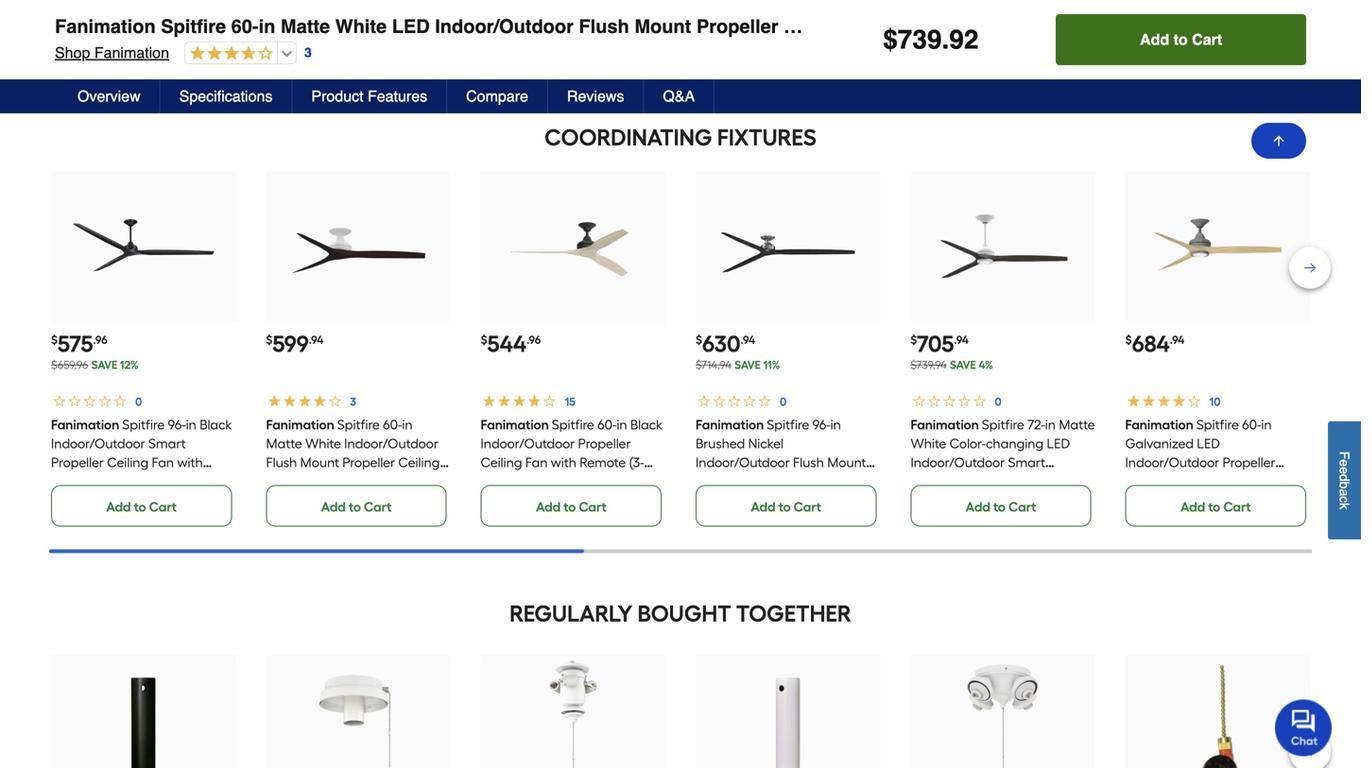 Task type: describe. For each thing, give the bounding box(es) containing it.
fan inside spitfire 60-in black indoor/outdoor propeller ceiling fan with remote (3- blade)
[[526, 455, 548, 471]]

spitfire for spitfire 60-in matte white indoor/outdoor flush mount propeller ceiling fan with remote (3-blade)
[[337, 417, 380, 433]]

96- for 575
[[168, 417, 186, 433]]

d
[[1337, 474, 1352, 482]]

blade) inside the spitfire 72-in matte white color-changing led indoor/outdoor smart propeller ceiling fan with light remote (3-blade)
[[1009, 492, 1047, 509]]

in for spitfire 60-in black indoor/outdoor propeller ceiling fan with remote (3- blade)
[[617, 417, 627, 433]]

save for 575
[[91, 358, 117, 372]]

$ 739 . 92
[[883, 25, 979, 55]]

1 horizontal spatial flush
[[579, 16, 629, 37]]

in for spitfire 96-in brushed nickel indoor/outdoor flush mount smart propeller ceiling fan with remote (3-blade)
[[831, 417, 841, 433]]

with inside 'spitfire 96-in black indoor/outdoor smart propeller ceiling fan with remote (3-blade)'
[[177, 455, 203, 471]]

fan inside 'spitfire 96-in black indoor/outdoor smart propeller ceiling fan with remote (3-blade)'
[[152, 455, 174, 471]]

fan inside the spitfire 72-in matte white color-changing led indoor/outdoor smart propeller ceiling fan with light remote (3-blade)
[[1011, 474, 1034, 490]]

630 list item
[[696, 171, 880, 527]]

to for 1st add to cart list item from left
[[994, 42, 1006, 58]]

1 horizontal spatial mount
[[635, 16, 691, 37]]

smart inside spitfire 96-in brushed nickel indoor/outdoor flush mount smart propeller ceiling fan with remote (3-blade)
[[696, 474, 733, 490]]

705
[[917, 330, 954, 358]]

60- for 684
[[1242, 417, 1262, 433]]

575
[[58, 330, 93, 358]]

.94 for 599
[[309, 333, 324, 347]]

(3- inside 'spitfire 96-in black indoor/outdoor smart propeller ceiling fan with remote (3-blade)'
[[100, 474, 116, 490]]

spitfire for spitfire 72-in matte white color-changing led indoor/outdoor smart propeller ceiling fan with light remote (3-blade)
[[982, 417, 1024, 433]]

.94 for 684
[[1170, 333, 1185, 347]]

to inside button
[[1174, 31, 1188, 48]]

0 vertical spatial matte
[[281, 16, 330, 37]]

led inside spitfire 60-in galvanized led indoor/outdoor propeller ceiling fan with light remote (3-blade)
[[1197, 436, 1221, 452]]

matte for spitfire 60-in matte white indoor/outdoor flush mount propeller ceiling fan with remote (3-blade)
[[266, 436, 302, 452]]

705 list item
[[911, 171, 1095, 527]]

1 e from the top
[[1337, 460, 1352, 467]]

575 list item
[[51, 171, 236, 527]]

product features
[[311, 87, 427, 105]]

light for spitfire 72-in matte white color-changing led indoor/outdoor smart propeller ceiling fan with light remote (3-blade)
[[911, 492, 941, 509]]

add to cart inside button
[[1140, 31, 1223, 48]]

nickel
[[748, 436, 784, 452]]

reviews button
[[548, 79, 644, 113]]

propeller inside the spitfire 72-in matte white color-changing led indoor/outdoor smart propeller ceiling fan with light remote (3-blade)
[[911, 474, 963, 490]]

ceiling inside spitfire 60-in black indoor/outdoor propeller ceiling fan with remote (3- blade)
[[481, 455, 522, 471]]

fanimation non-threaded 48-in black stainless steel indoor/outdoor angle mount capable ceiling fan downrod image
[[70, 657, 217, 769]]

spitfire 96-in black indoor/outdoor smart propeller ceiling fan with remote (3-blade)
[[51, 417, 232, 490]]

led inside the spitfire 72-in matte white color-changing led indoor/outdoor smart propeller ceiling fan with light remote (3-blade)
[[1047, 436, 1070, 452]]

cart inside 684 list item
[[1224, 499, 1251, 515]]

spitfire 72-in matte white color-changing led indoor/outdoor smart propeller ceiling fan with light remote (3-blade)
[[911, 417, 1095, 509]]

propeller inside spitfire 60-in galvanized led indoor/outdoor propeller ceiling fan with light remote (3-blade)
[[1223, 455, 1276, 471]]

propeller inside spitfire 60-in black indoor/outdoor propeller ceiling fan with remote (3- blade)
[[578, 436, 631, 452]]

fanimation spitfire 60-in matte white led indoor/outdoor flush mount propeller ceiling fan with light remote (3-blade)
[[55, 16, 1141, 37]]

b
[[1337, 482, 1352, 489]]

with inside spitfire 60-in black indoor/outdoor propeller ceiling fan with remote (3- blade)
[[551, 455, 577, 471]]

with inside spitfire 60-in galvanized led indoor/outdoor propeller ceiling fan with light remote (3-blade)
[[1196, 474, 1222, 490]]

f e e d b a c k button
[[1328, 422, 1361, 540]]

(3- inside spitfire 60-in galvanized led indoor/outdoor propeller ceiling fan with light remote (3-blade)
[[1126, 492, 1141, 509]]

1 add to cart list item from the left
[[911, 0, 1095, 69]]

bought
[[638, 600, 731, 628]]

to for 599 list item
[[349, 499, 361, 515]]

q&a
[[663, 87, 695, 105]]

$ 575 .96
[[51, 330, 107, 358]]

regularly bought together heading
[[49, 595, 1312, 633]]

add for 599 list item
[[321, 499, 346, 515]]

overview
[[78, 87, 141, 105]]

add to cart link for spitfire 96-in black indoor/outdoor smart propeller ceiling fan with remote (3-blade)
[[51, 485, 232, 527]]

to for 684 list item
[[1208, 499, 1221, 515]]

1 southdeep products image from the left
[[911, 0, 1095, 15]]

compare button
[[447, 79, 548, 113]]

propeller inside spitfire 96-in brushed nickel indoor/outdoor flush mount smart propeller ceiling fan with remote (3-blade)
[[736, 474, 789, 490]]

$ 599 .94
[[266, 330, 324, 358]]

60- for 599
[[383, 417, 402, 433]]

.94 for 630
[[741, 333, 755, 347]]

cart inside 575 list item
[[149, 499, 177, 515]]

fan inside spitfire 60-in galvanized led indoor/outdoor propeller ceiling fan with light remote (3-blade)
[[1170, 474, 1193, 490]]

ceiling inside the spitfire 72-in matte white color-changing led indoor/outdoor smart propeller ceiling fan with light remote (3-blade)
[[967, 474, 1008, 490]]

spitfire 96-in brushed nickel indoor/outdoor flush mount smart propeller ceiling fan with remote (3-blade)
[[696, 417, 866, 509]]

light for fanimation spitfire 60-in matte white led indoor/outdoor flush mount propeller ceiling fan with light remote (3-blade)
[[934, 16, 980, 37]]

cart inside button
[[1192, 31, 1223, 48]]

mount for spitfire 60-in matte white indoor/outdoor flush mount propeller ceiling fan with remote (3-blade)
[[300, 455, 339, 471]]

add to cart link for spitfire 60-in matte white indoor/outdoor flush mount propeller ceiling fan with remote (3-blade)
[[266, 485, 447, 527]]

add to cart inside 630 list item
[[751, 499, 822, 515]]

add to cart button
[[1056, 14, 1307, 65]]

ceiling inside spitfire 60-in galvanized led indoor/outdoor propeller ceiling fan with light remote (3-blade)
[[1126, 474, 1167, 490]]

$ for 705
[[911, 333, 917, 347]]

add to cart inside 705 list item
[[966, 499, 1036, 515]]

f e e d b a c k
[[1337, 452, 1352, 510]]

reviews
[[567, 87, 624, 105]]

blade) inside spitfire 96-in brushed nickel indoor/outdoor flush mount smart propeller ceiling fan with remote (3-blade)
[[789, 492, 827, 509]]

(3- inside the spitfire 60-in matte white indoor/outdoor flush mount propeller ceiling fan with remote (3-blade)
[[370, 474, 385, 490]]

$714.94
[[696, 358, 732, 372]]

with inside the spitfire 72-in matte white color-changing led indoor/outdoor smart propeller ceiling fan with light remote (3-blade)
[[1037, 474, 1063, 490]]

$ for 599
[[266, 333, 273, 347]]

to for 544 list item
[[564, 499, 576, 515]]

q&a button
[[644, 79, 715, 113]]

matte for spitfire 72-in matte white color-changing led indoor/outdoor smart propeller ceiling fan with light remote (3-blade)
[[1059, 417, 1095, 433]]

spitfire 60-in matte white indoor/outdoor flush mount propeller ceiling fan with remote (3-blade)
[[266, 417, 440, 490]]

remote inside spitfire 60-in galvanized led indoor/outdoor propeller ceiling fan with light remote (3-blade)
[[1258, 474, 1304, 490]]

cart inside 544 list item
[[579, 499, 607, 515]]

arrow up image
[[1272, 133, 1287, 148]]

ceiling inside the spitfire 60-in matte white indoor/outdoor flush mount propeller ceiling fan with remote (3-blade)
[[398, 455, 440, 471]]

0 horizontal spatial led
[[392, 16, 430, 37]]

3
[[304, 45, 312, 60]]

fixtures
[[717, 124, 817, 151]]

fanimation spitfire 96-in brushed nickel indoor/outdoor flush mount smart propeller ceiling fan with remote (3-blade) image
[[714, 173, 862, 321]]

propeller inside 'spitfire 96-in black indoor/outdoor smart propeller ceiling fan with remote (3-blade)'
[[51, 455, 104, 471]]

(3- inside the spitfire 72-in matte white color-changing led indoor/outdoor smart propeller ceiling fan with light remote (3-blade)
[[994, 492, 1009, 509]]

compare
[[466, 87, 528, 105]]

add for 575 list item
[[106, 499, 131, 515]]

fanimation for spitfire 60-in matte white indoor/outdoor flush mount propeller ceiling fan with remote (3-blade)
[[266, 417, 334, 433]]

indoor/outdoor inside spitfire 60-in black indoor/outdoor propeller ceiling fan with remote (3- blade)
[[481, 436, 575, 452]]

fan inside spitfire 96-in brushed nickel indoor/outdoor flush mount smart propeller ceiling fan with remote (3-blade)
[[837, 474, 859, 490]]

remote inside the spitfire 72-in matte white color-changing led indoor/outdoor smart propeller ceiling fan with light remote (3-blade)
[[944, 492, 990, 509]]

11%
[[763, 358, 780, 372]]

cart inside 630 list item
[[794, 499, 822, 515]]

add to cart link for spitfire 72-in matte white color-changing led indoor/outdoor smart propeller ceiling fan with light remote (3-blade)
[[911, 485, 1092, 527]]

flush for spitfire 96-in brushed nickel indoor/outdoor flush mount smart propeller ceiling fan with remote (3-blade)
[[793, 455, 824, 471]]

12%
[[120, 358, 139, 372]]

c
[[1337, 496, 1352, 503]]

remote inside spitfire 96-in brushed nickel indoor/outdoor flush mount smart propeller ceiling fan with remote (3-blade)
[[725, 492, 771, 509]]

save for 630
[[735, 358, 761, 372]]

with inside the spitfire 60-in matte white indoor/outdoor flush mount propeller ceiling fan with remote (3-blade)
[[291, 474, 317, 490]]

.96 for 575
[[93, 333, 107, 347]]

spitfire for spitfire 60-in black indoor/outdoor propeller ceiling fan with remote (3- blade)
[[552, 417, 595, 433]]

fanimation for spitfire 72-in matte white color-changing led indoor/outdoor smart propeller ceiling fan with light remote (3-blade)
[[911, 417, 979, 433]]

544
[[487, 330, 527, 358]]

2 e from the top
[[1337, 467, 1352, 474]]

2 southdeep products image from the left
[[1126, 0, 1310, 15]]

spitfire for spitfire 96-in brushed nickel indoor/outdoor flush mount smart propeller ceiling fan with remote (3-blade)
[[767, 417, 809, 433]]

630
[[702, 330, 741, 358]]

blade) inside spitfire 60-in galvanized led indoor/outdoor propeller ceiling fan with light remote (3-blade)
[[1141, 492, 1179, 509]]

ceiling inside 'spitfire 96-in black indoor/outdoor smart propeller ceiling fan with remote (3-blade)'
[[107, 455, 149, 471]]

92
[[949, 25, 979, 55]]

f
[[1337, 452, 1352, 460]]

$739.94 save 4%
[[911, 358, 993, 372]]

2 add to cart list item from the left
[[1126, 0, 1310, 69]]



Task type: vqa. For each thing, say whether or not it's contained in the screenshot.
Save For Later
no



Task type: locate. For each thing, give the bounding box(es) containing it.
with
[[891, 16, 929, 37], [177, 455, 203, 471], [551, 455, 577, 471], [291, 474, 317, 490], [1037, 474, 1063, 490], [1196, 474, 1222, 490], [696, 492, 721, 509]]

coordinating
[[545, 124, 712, 151]]

$ 630 .94
[[696, 330, 755, 358]]

.94 inside "$ 684 .94"
[[1170, 333, 1185, 347]]

led right changing
[[1047, 436, 1070, 452]]

0 horizontal spatial southdeep products image
[[911, 0, 1095, 15]]

2 .94 from the left
[[741, 333, 755, 347]]

60-
[[231, 16, 259, 37], [383, 417, 402, 433], [598, 417, 617, 433], [1242, 417, 1262, 433]]

to inside 630 list item
[[779, 499, 791, 515]]

add for 1st add to cart list item from left
[[966, 42, 991, 58]]

fanimation 3.51-in 3-light white led ceiling fan light kit image
[[499, 657, 647, 769]]

cart inside 599 list item
[[364, 499, 392, 515]]

add inside 630 list item
[[751, 499, 776, 515]]

fanimation spitfire 60-in galvanized led indoor/outdoor propeller ceiling fan with light remote (3-blade) image
[[1144, 173, 1292, 321]]

1 horizontal spatial .96
[[527, 333, 541, 347]]

fanimation spitfire 72-in matte white color-changing led indoor/outdoor smart propeller ceiling fan with light remote (3-blade) image
[[929, 173, 1077, 321]]

smart
[[148, 436, 186, 452], [1008, 455, 1045, 471], [696, 474, 733, 490]]

fanimation spitfire 96-in black indoor/outdoor smart propeller ceiling fan with remote (3-blade) image
[[70, 173, 217, 321]]

2 .96 from the left
[[527, 333, 541, 347]]

light
[[934, 16, 980, 37], [1225, 474, 1255, 490], [911, 492, 941, 509]]

add inside 599 list item
[[321, 499, 346, 515]]

$659.96
[[51, 358, 88, 372]]

to for 705 list item
[[994, 499, 1006, 515]]

to inside 575 list item
[[134, 499, 146, 515]]

save left 4%
[[950, 358, 976, 372]]

fanimation inside 544 list item
[[481, 417, 549, 433]]

with inside spitfire 96-in brushed nickel indoor/outdoor flush mount smart propeller ceiling fan with remote (3-blade)
[[696, 492, 721, 509]]

indoor/outdoor
[[435, 16, 574, 37], [51, 436, 145, 452], [344, 436, 438, 452], [481, 436, 575, 452], [696, 455, 790, 471], [911, 455, 1005, 471], [1126, 455, 1220, 471]]

blade) inside spitfire 60-in black indoor/outdoor propeller ceiling fan with remote (3- blade)
[[481, 474, 519, 490]]

specifications
[[179, 87, 273, 105]]

4%
[[979, 358, 993, 372]]

galvanized
[[1126, 436, 1194, 452]]

1 .96 from the left
[[93, 333, 107, 347]]

smart inside the spitfire 72-in matte white color-changing led indoor/outdoor smart propeller ceiling fan with light remote (3-blade)
[[1008, 455, 1045, 471]]

add
[[1140, 31, 1170, 48], [106, 42, 131, 58], [966, 42, 991, 58], [1181, 42, 1206, 58], [106, 499, 131, 515], [321, 499, 346, 515], [536, 499, 561, 515], [751, 499, 776, 515], [966, 499, 991, 515], [1181, 499, 1206, 515]]

remote inside spitfire 60-in black indoor/outdoor propeller ceiling fan with remote (3- blade)
[[580, 455, 626, 471]]

white inside the spitfire 60-in matte white indoor/outdoor flush mount propeller ceiling fan with remote (3-blade)
[[305, 436, 341, 452]]

light inside the spitfire 72-in matte white color-changing led indoor/outdoor smart propeller ceiling fan with light remote (3-blade)
[[911, 492, 941, 509]]

1 horizontal spatial 96-
[[813, 417, 831, 433]]

flush
[[579, 16, 629, 37], [266, 455, 297, 471], [793, 455, 824, 471]]

product
[[311, 87, 364, 105]]

remote
[[985, 16, 1055, 37], [580, 455, 626, 471], [51, 474, 97, 490], [320, 474, 366, 490], [1258, 474, 1304, 490], [725, 492, 771, 509], [944, 492, 990, 509]]

flush for spitfire 60-in matte white indoor/outdoor flush mount propeller ceiling fan with remote (3-blade)
[[266, 455, 297, 471]]

add to cart inside 599 list item
[[321, 499, 392, 515]]

white inside the spitfire 72-in matte white color-changing led indoor/outdoor smart propeller ceiling fan with light remote (3-blade)
[[911, 436, 946, 452]]

3 save from the left
[[950, 358, 976, 372]]

.94 inside $ 630 .94
[[741, 333, 755, 347]]

$
[[883, 25, 898, 55], [51, 333, 58, 347], [266, 333, 273, 347], [481, 333, 487, 347], [696, 333, 702, 347], [911, 333, 917, 347], [1126, 333, 1132, 347]]

regularly bought together
[[510, 600, 852, 628]]

fanimation up brushed
[[696, 417, 764, 433]]

(3- inside spitfire 96-in brushed nickel indoor/outdoor flush mount smart propeller ceiling fan with remote (3-blade)
[[774, 492, 789, 509]]

$ for 684
[[1126, 333, 1132, 347]]

spitfire 60-in black indoor/outdoor propeller ceiling fan with remote (3- blade)
[[481, 417, 663, 490]]

to
[[1174, 31, 1188, 48], [134, 42, 146, 58], [994, 42, 1006, 58], [1208, 42, 1221, 58], [134, 499, 146, 515], [349, 499, 361, 515], [564, 499, 576, 515], [779, 499, 791, 515], [994, 499, 1006, 515], [1208, 499, 1221, 515]]

e up the d
[[1337, 460, 1352, 467]]

add inside 575 list item
[[106, 499, 131, 515]]

0 vertical spatial smart
[[148, 436, 186, 452]]

add to cart link for spitfire 96-in brushed nickel indoor/outdoor flush mount smart propeller ceiling fan with remote (3-blade)
[[696, 485, 877, 527]]

.94 inside $ 599 .94
[[309, 333, 324, 347]]

add for 630 list item
[[751, 499, 776, 515]]

add for 705 list item
[[966, 499, 991, 515]]

1 horizontal spatial southdeep products image
[[1126, 0, 1310, 15]]

spitfire for spitfire 60-in galvanized led indoor/outdoor propeller ceiling fan with light remote (3-blade)
[[1197, 417, 1239, 433]]

southdeep products image
[[911, 0, 1095, 15], [1126, 0, 1310, 15]]

fanimation spitfire 60-in matte white indoor/outdoor flush mount propeller ceiling fan with remote (3-blade) image
[[284, 173, 432, 321]]

.96 inside $ 575 .96
[[93, 333, 107, 347]]

fan inside the spitfire 60-in matte white indoor/outdoor flush mount propeller ceiling fan with remote (3-blade)
[[266, 474, 288, 490]]

regularly
[[510, 600, 633, 628]]

fanimation up shop fanimation
[[55, 16, 156, 37]]

60- for 544
[[598, 417, 617, 433]]

2 horizontal spatial save
[[950, 358, 976, 372]]

1 horizontal spatial led
[[1047, 436, 1070, 452]]

add to cart link for spitfire 60-in galvanized led indoor/outdoor propeller ceiling fan with light remote (3-blade)
[[1126, 485, 1306, 527]]

add to cart link inside 544 list item
[[481, 485, 662, 527]]

add to cart inside 575 list item
[[106, 499, 177, 515]]

in for spitfire 60-in galvanized led indoor/outdoor propeller ceiling fan with light remote (3-blade)
[[1262, 417, 1272, 433]]

2 96- from the left
[[813, 417, 831, 433]]

1 96- from the left
[[168, 417, 186, 433]]

1 black from the left
[[200, 417, 232, 433]]

$ inside $ 599 .94
[[266, 333, 273, 347]]

$739.94
[[911, 358, 947, 372]]

product features button
[[293, 79, 447, 113]]

white for spitfire 72-in matte white color-changing led indoor/outdoor smart propeller ceiling fan with light remote (3-blade)
[[911, 436, 946, 452]]

0 horizontal spatial 96-
[[168, 417, 186, 433]]

1 save from the left
[[91, 358, 117, 372]]

propeller inside the spitfire 60-in matte white indoor/outdoor flush mount propeller ceiling fan with remote (3-blade)
[[342, 455, 395, 471]]

fanimation for spitfire 96-in brushed nickel indoor/outdoor flush mount smart propeller ceiling fan with remote (3-blade)
[[696, 417, 764, 433]]

flush inside the spitfire 60-in matte white indoor/outdoor flush mount propeller ceiling fan with remote (3-blade)
[[266, 455, 297, 471]]

fanimation spitfire 60-in black indoor/outdoor propeller ceiling fan with remote (3-blade) image
[[499, 173, 647, 321]]

add inside 684 list item
[[1181, 499, 1206, 515]]

0 horizontal spatial save
[[91, 358, 117, 372]]

save left 11%
[[735, 358, 761, 372]]

black for spitfire 60-in black indoor/outdoor propeller ceiling fan with remote (3- blade)
[[631, 417, 663, 433]]

$ inside $ 544 .96
[[481, 333, 487, 347]]

overview button
[[59, 79, 160, 113]]

2 vertical spatial smart
[[696, 474, 733, 490]]

0 horizontal spatial mount
[[300, 455, 339, 471]]

(3-
[[1060, 16, 1083, 37], [629, 455, 644, 471], [100, 474, 116, 490], [370, 474, 385, 490], [774, 492, 789, 509], [994, 492, 1009, 509], [1126, 492, 1141, 509]]

add for 684 list item
[[1181, 499, 1206, 515]]

to for 575 list item
[[134, 499, 146, 515]]

add to cart link inside 705 list item
[[911, 485, 1092, 527]]

spitfire inside spitfire 96-in brushed nickel indoor/outdoor flush mount smart propeller ceiling fan with remote (3-blade)
[[767, 417, 809, 433]]

1 horizontal spatial save
[[735, 358, 761, 372]]

ceiling inside spitfire 96-in brushed nickel indoor/outdoor flush mount smart propeller ceiling fan with remote (3-blade)
[[792, 474, 834, 490]]

72-
[[1028, 417, 1045, 433]]

add to cart link for spitfire 60-in black indoor/outdoor propeller ceiling fan with remote (3- blade)
[[481, 485, 662, 527]]

black inside 'spitfire 96-in black indoor/outdoor smart propeller ceiling fan with remote (3-blade)'
[[200, 417, 232, 433]]

1 vertical spatial matte
[[1059, 417, 1095, 433]]

save for 705
[[950, 358, 976, 372]]

to inside 705 list item
[[994, 499, 1006, 515]]

matte
[[281, 16, 330, 37], [1059, 417, 1095, 433], [266, 436, 302, 452]]

indoor/outdoor inside spitfire 60-in galvanized led indoor/outdoor propeller ceiling fan with light remote (3-blade)
[[1126, 455, 1220, 471]]

coordinating fixtures heading
[[49, 119, 1312, 156]]

in for spitfire 72-in matte white color-changing led indoor/outdoor smart propeller ceiling fan with light remote (3-blade)
[[1045, 417, 1056, 433]]

in for spitfire 60-in matte white indoor/outdoor flush mount propeller ceiling fan with remote (3-blade)
[[402, 417, 413, 433]]

0 horizontal spatial add to cart list item
[[911, 0, 1095, 69]]

.94
[[309, 333, 324, 347], [741, 333, 755, 347], [954, 333, 969, 347], [1170, 333, 1185, 347]]

save inside 575 list item
[[91, 358, 117, 372]]

led up features on the left top of page
[[392, 16, 430, 37]]

add to cart link
[[51, 28, 232, 69], [911, 28, 1092, 69], [1126, 28, 1306, 69], [51, 485, 232, 527], [266, 485, 447, 527], [481, 485, 662, 527], [696, 485, 877, 527], [911, 485, 1092, 527], [1126, 485, 1306, 527]]

spitfire
[[161, 16, 226, 37], [122, 417, 165, 433], [337, 417, 380, 433], [552, 417, 595, 433], [767, 417, 809, 433], [982, 417, 1024, 433], [1197, 417, 1239, 433]]

black for spitfire 96-in black indoor/outdoor smart propeller ceiling fan with remote (3-blade)
[[200, 417, 232, 433]]

mount
[[635, 16, 691, 37], [300, 455, 339, 471], [827, 455, 866, 471]]

(3- inside spitfire 60-in black indoor/outdoor propeller ceiling fan with remote (3- blade)
[[629, 455, 644, 471]]

fanimation for spitfire 60-in black indoor/outdoor propeller ceiling fan with remote (3- blade)
[[481, 417, 549, 433]]

shop
[[55, 44, 90, 61]]

to inside 684 list item
[[1208, 499, 1221, 515]]

684 list item
[[1126, 171, 1310, 527]]

harbor breeze 1.85-in black plastic indoor universal ceiling fan pull chain image
[[1144, 657, 1292, 769]]

684
[[1132, 330, 1170, 358]]

599
[[273, 330, 309, 358]]

0 horizontal spatial .96
[[93, 333, 107, 347]]

indoor/outdoor inside the spitfire 72-in matte white color-changing led indoor/outdoor smart propeller ceiling fan with light remote (3-blade)
[[911, 455, 1005, 471]]

white for spitfire 60-in matte white indoor/outdoor flush mount propeller ceiling fan with remote (3-blade)
[[305, 436, 341, 452]]

2 horizontal spatial mount
[[827, 455, 866, 471]]

$714.94 save 11%
[[696, 358, 780, 372]]

2 save from the left
[[735, 358, 761, 372]]

3 .94 from the left
[[954, 333, 969, 347]]

indoor/outdoor inside the spitfire 60-in matte white indoor/outdoor flush mount propeller ceiling fan with remote (3-blade)
[[344, 436, 438, 452]]

.94 inside $ 705 .94
[[954, 333, 969, 347]]

blade)
[[1083, 16, 1141, 37], [116, 474, 154, 490], [385, 474, 423, 490], [481, 474, 519, 490], [789, 492, 827, 509], [1009, 492, 1047, 509], [1141, 492, 1179, 509]]

96-
[[168, 417, 186, 433], [813, 417, 831, 433]]

brushed
[[696, 436, 745, 452]]

spitfire for spitfire 96-in black indoor/outdoor smart propeller ceiling fan with remote (3-blade)
[[122, 417, 165, 433]]

0 horizontal spatial black
[[200, 417, 232, 433]]

matte inside the spitfire 60-in matte white indoor/outdoor flush mount propeller ceiling fan with remote (3-blade)
[[266, 436, 302, 452]]

0 horizontal spatial flush
[[266, 455, 297, 471]]

1 horizontal spatial smart
[[696, 474, 733, 490]]

fanimation down $ 544 .96
[[481, 417, 549, 433]]

fanimation down $659.96 save 12%
[[51, 417, 119, 433]]

$ inside "$ 684 .94"
[[1126, 333, 1132, 347]]

$ for 630
[[696, 333, 702, 347]]

fanimation inside 575 list item
[[51, 417, 119, 433]]

fanimation up galvanized
[[1126, 417, 1194, 433]]

in inside spitfire 96-in brushed nickel indoor/outdoor flush mount smart propeller ceiling fan with remote (3-blade)
[[831, 417, 841, 433]]

indoor/outdoor inside 'spitfire 96-in black indoor/outdoor smart propeller ceiling fan with remote (3-blade)'
[[51, 436, 145, 452]]

matte inside the spitfire 72-in matte white color-changing led indoor/outdoor smart propeller ceiling fan with light remote (3-blade)
[[1059, 417, 1095, 433]]

add to cart list item
[[911, 0, 1095, 69], [1126, 0, 1310, 69]]

specifications button
[[160, 79, 293, 113]]

2 horizontal spatial led
[[1197, 436, 1221, 452]]

96- inside spitfire 96-in brushed nickel indoor/outdoor flush mount smart propeller ceiling fan with remote (3-blade)
[[813, 417, 831, 433]]

fan
[[852, 16, 886, 37], [152, 455, 174, 471], [526, 455, 548, 471], [266, 474, 288, 490], [837, 474, 859, 490], [1011, 474, 1034, 490], [1170, 474, 1193, 490]]

white
[[335, 16, 387, 37], [305, 436, 341, 452], [911, 436, 946, 452]]

k
[[1337, 503, 1352, 510]]

1 horizontal spatial add to cart list item
[[1126, 0, 1310, 69]]

1 vertical spatial light
[[1225, 474, 1255, 490]]

add for 544 list item
[[536, 499, 561, 515]]

0 vertical spatial light
[[934, 16, 980, 37]]

remote inside 'spitfire 96-in black indoor/outdoor smart propeller ceiling fan with remote (3-blade)'
[[51, 474, 97, 490]]

1 vertical spatial smart
[[1008, 455, 1045, 471]]

spitfire 60-in galvanized led indoor/outdoor propeller ceiling fan with light remote (3-blade)
[[1126, 417, 1304, 509]]

spitfire inside the spitfire 72-in matte white color-changing led indoor/outdoor smart propeller ceiling fan with light remote (3-blade)
[[982, 417, 1024, 433]]

544 list item
[[481, 171, 666, 527]]

add to cart link inside 684 list item
[[1126, 485, 1306, 527]]

add to cart inside 684 list item
[[1181, 499, 1251, 515]]

2 vertical spatial matte
[[266, 436, 302, 452]]

save
[[91, 358, 117, 372], [735, 358, 761, 372], [950, 358, 976, 372]]

$ 705 .94
[[911, 330, 969, 358]]

in for spitfire 96-in black indoor/outdoor smart propeller ceiling fan with remote (3-blade)
[[186, 417, 196, 433]]

2 horizontal spatial smart
[[1008, 455, 1045, 471]]

spitfire inside spitfire 60-in galvanized led indoor/outdoor propeller ceiling fan with light remote (3-blade)
[[1197, 417, 1239, 433]]

fanimation 5.14-in 1-light white led ceiling fan light kit image
[[284, 657, 432, 769]]

led
[[392, 16, 430, 37], [1047, 436, 1070, 452], [1197, 436, 1221, 452]]

led right galvanized
[[1197, 436, 1221, 452]]

$ 684 .94
[[1126, 330, 1185, 358]]

to inside 599 list item
[[349, 499, 361, 515]]

e up b
[[1337, 467, 1352, 474]]

in inside the spitfire 60-in matte white indoor/outdoor flush mount propeller ceiling fan with remote (3-blade)
[[402, 417, 413, 433]]

739
[[898, 25, 942, 55]]

3.7 stars image
[[185, 45, 273, 63]]

black
[[200, 417, 232, 433], [631, 417, 663, 433]]

fanimation
[[55, 16, 156, 37], [94, 44, 169, 61], [51, 417, 119, 433], [266, 417, 334, 433], [481, 417, 549, 433], [696, 417, 764, 433], [911, 417, 979, 433], [1126, 417, 1194, 433]]

in inside 'spitfire 96-in black indoor/outdoor smart propeller ceiling fan with remote (3-blade)'
[[186, 417, 196, 433]]

to for 630 list item
[[779, 499, 791, 515]]

a
[[1337, 489, 1352, 496]]

$659.96 save 12%
[[51, 358, 139, 372]]

$ for 739
[[883, 25, 898, 55]]

.
[[942, 25, 949, 55]]

smart inside 'spitfire 96-in black indoor/outdoor smart propeller ceiling fan with remote (3-blade)'
[[148, 436, 186, 452]]

together
[[736, 600, 852, 628]]

2 vertical spatial light
[[911, 492, 941, 509]]

.96 for 544
[[527, 333, 541, 347]]

599 list item
[[266, 171, 451, 527]]

coordinating fixtures
[[545, 124, 817, 151]]

fanimation up overview button
[[94, 44, 169, 61]]

2 black from the left
[[631, 417, 663, 433]]

.94 for 705
[[954, 333, 969, 347]]

fanimation down $ 599 .94
[[266, 417, 334, 433]]

2 horizontal spatial flush
[[793, 455, 824, 471]]

96- for 630
[[813, 417, 831, 433]]

$ 544 .96
[[481, 330, 541, 358]]

light inside spitfire 60-in galvanized led indoor/outdoor propeller ceiling fan with light remote (3-blade)
[[1225, 474, 1255, 490]]

to for 1st add to cart list item from right
[[1208, 42, 1221, 58]]

fanimation inside 599 list item
[[266, 417, 334, 433]]

add to cart inside 544 list item
[[536, 499, 607, 515]]

add inside button
[[1140, 31, 1170, 48]]

add to cart
[[1140, 31, 1223, 48], [106, 42, 177, 58], [966, 42, 1036, 58], [1181, 42, 1251, 58], [106, 499, 177, 515], [321, 499, 392, 515], [536, 499, 607, 515], [751, 499, 822, 515], [966, 499, 1036, 515], [1181, 499, 1251, 515]]

1 .94 from the left
[[309, 333, 324, 347]]

4 .94 from the left
[[1170, 333, 1185, 347]]

mount inside spitfire 96-in brushed nickel indoor/outdoor flush mount smart propeller ceiling fan with remote (3-blade)
[[827, 455, 866, 471]]

fanimation up color-
[[911, 417, 979, 433]]

ceiling
[[784, 16, 847, 37], [107, 455, 149, 471], [398, 455, 440, 471], [481, 455, 522, 471], [792, 474, 834, 490], [967, 474, 1008, 490], [1126, 474, 1167, 490]]

fanimation for spitfire 96-in black indoor/outdoor smart propeller ceiling fan with remote (3-blade)
[[51, 417, 119, 433]]

cart inside 705 list item
[[1009, 499, 1036, 515]]

shop fanimation
[[55, 44, 169, 61]]

add for 1st add to cart list item from right
[[1181, 42, 1206, 58]]

remote inside the spitfire 60-in matte white indoor/outdoor flush mount propeller ceiling fan with remote (3-blade)
[[320, 474, 366, 490]]

fanimation 8.31-in 4-light white led ceiling fan light kit image
[[929, 657, 1077, 769]]

in
[[259, 16, 275, 37], [186, 417, 196, 433], [402, 417, 413, 433], [617, 417, 627, 433], [831, 417, 841, 433], [1045, 417, 1056, 433], [1262, 417, 1272, 433]]

save left 12%
[[91, 358, 117, 372]]

$ for 544
[[481, 333, 487, 347]]

1 horizontal spatial black
[[631, 417, 663, 433]]

fanimation non-threaded 12-in matte white stainless steel indoor/outdoor ceiling fan downrod image
[[714, 657, 862, 769]]

propeller
[[697, 16, 779, 37], [578, 436, 631, 452], [51, 455, 104, 471], [342, 455, 395, 471], [1223, 455, 1276, 471], [736, 474, 789, 490], [911, 474, 963, 490]]

.96
[[93, 333, 107, 347], [527, 333, 541, 347]]

changing
[[986, 436, 1044, 452]]

indoor/outdoor inside spitfire 96-in brushed nickel indoor/outdoor flush mount smart propeller ceiling fan with remote (3-blade)
[[696, 455, 790, 471]]

blade) inside 'spitfire 96-in black indoor/outdoor smart propeller ceiling fan with remote (3-blade)'
[[116, 474, 154, 490]]

color-
[[950, 436, 986, 452]]

fanimation for spitfire 60-in galvanized led indoor/outdoor propeller ceiling fan with light remote (3-blade)
[[1126, 417, 1194, 433]]

blade) inside the spitfire 60-in matte white indoor/outdoor flush mount propeller ceiling fan with remote (3-blade)
[[385, 474, 423, 490]]

cart
[[1192, 31, 1223, 48], [149, 42, 177, 58], [1009, 42, 1036, 58], [1224, 42, 1251, 58], [149, 499, 177, 515], [364, 499, 392, 515], [579, 499, 607, 515], [794, 499, 822, 515], [1009, 499, 1036, 515], [1224, 499, 1251, 515]]

chat invite button image
[[1275, 699, 1333, 757]]

e
[[1337, 460, 1352, 467], [1337, 467, 1352, 474]]

0 horizontal spatial smart
[[148, 436, 186, 452]]

features
[[368, 87, 427, 105]]

spitfire inside 'spitfire 96-in black indoor/outdoor smart propeller ceiling fan with remote (3-blade)'
[[122, 417, 165, 433]]

$ for 575
[[51, 333, 58, 347]]

60- inside spitfire 60-in galvanized led indoor/outdoor propeller ceiling fan with light remote (3-blade)
[[1242, 417, 1262, 433]]

add to cart link inside 630 list item
[[696, 485, 877, 527]]

to inside 544 list item
[[564, 499, 576, 515]]

mount for spitfire 96-in brushed nickel indoor/outdoor flush mount smart propeller ceiling fan with remote (3-blade)
[[827, 455, 866, 471]]

fanimation inside 630 list item
[[696, 417, 764, 433]]



